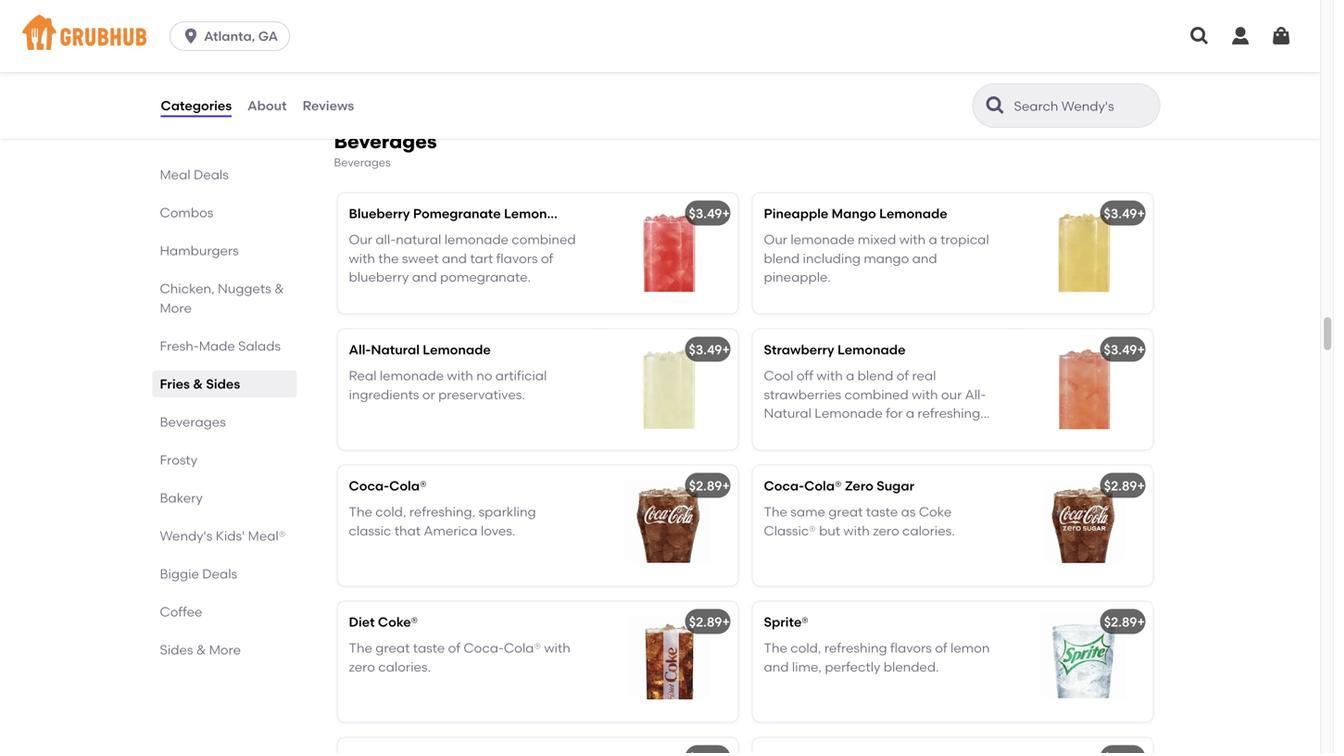 Task type: vqa. For each thing, say whether or not it's contained in the screenshot.
25–40 corresponding to Bandit Taco
no



Task type: describe. For each thing, give the bounding box(es) containing it.
loves.
[[481, 523, 516, 539]]

$3.49 for real lemonade with no artificial ingredients or preservatives.
[[689, 342, 722, 357]]

all-
[[376, 232, 396, 247]]

all-natural lemonade
[[349, 342, 491, 357]]

made
[[199, 338, 235, 354]]

$2.89 + for the cold, refreshing flavors of lemon and lime, perfectly blended.
[[1104, 614, 1145, 630]]

same
[[791, 504, 826, 520]]

family chili image
[[599, 0, 738, 92]]

no
[[476, 368, 492, 384]]

with inside the same great taste as coke classic® but with zero calories.
[[844, 523, 870, 539]]

mixed
[[858, 232, 896, 247]]

real lemonade with no artificial ingredients or preservatives.
[[349, 368, 547, 402]]

$3.49 + for our all-natural lemonade combined with the sweet and tart flavors of blueberry and pomegranate.
[[689, 205, 730, 221]]

strawberry lemonade image
[[1014, 329, 1153, 450]]

+ for diet coke®
[[722, 614, 730, 630]]

reviews
[[303, 98, 354, 113]]

beverages beverages
[[334, 130, 437, 169]]

blueberry pomegranate lemonade
[[349, 205, 572, 221]]

sweet
[[402, 251, 439, 266]]

$3.49 + for real lemonade with no artificial ingredients or preservatives.
[[689, 342, 730, 357]]

beverages for beverages
[[160, 414, 226, 430]]

+ for strawberry lemonade
[[1137, 342, 1145, 357]]

pomegranate.
[[440, 269, 531, 285]]

calories. inside the great taste of coca-cola® with zero calories.
[[378, 659, 431, 675]]

with inside real lemonade with no artificial ingredients or preservatives.
[[447, 368, 473, 384]]

nuggets
[[218, 281, 271, 297]]

coke
[[919, 504, 952, 520]]

flavors inside the cold, refreshing flavors of lemon and lime, perfectly blended.
[[890, 640, 932, 656]]

blend
[[764, 251, 800, 266]]

reviews button
[[302, 72, 355, 139]]

about button
[[247, 72, 288, 139]]

biggie
[[160, 566, 199, 582]]

the great taste of coca-cola® with zero calories.
[[349, 640, 571, 675]]

calories. inside the same great taste as coke classic® but with zero calories.
[[903, 523, 955, 539]]

coffee
[[160, 604, 202, 620]]

diet coke® image
[[599, 602, 738, 722]]

lemonade right strawberry
[[838, 342, 906, 357]]

mango
[[832, 205, 876, 221]]

+ for pineapple mango lemonade
[[1137, 205, 1145, 221]]

pineapple mango lemonade
[[764, 205, 948, 221]]

fresh-made salads
[[160, 338, 281, 354]]

+ for sprite®
[[1137, 614, 1145, 630]]

our for our all-natural lemonade combined with the sweet and tart flavors of blueberry and pomegranate.
[[349, 232, 372, 247]]

blueberry
[[349, 205, 410, 221]]

our all-natural lemonade combined with the sweet and tart flavors of blueberry and pomegranate.
[[349, 232, 576, 285]]

and left tart
[[442, 251, 467, 266]]

sprite®
[[764, 614, 809, 630]]

$2.89 for the cold, refreshing flavors of lemon and lime, perfectly blended.
[[1104, 614, 1137, 630]]

artificial
[[496, 368, 547, 384]]

1 horizontal spatial svg image
[[1189, 25, 1211, 47]]

search icon image
[[985, 95, 1007, 117]]

hamburgers
[[160, 243, 239, 259]]

coke®
[[378, 614, 418, 630]]

of inside the great taste of coca-cola® with zero calories.
[[448, 640, 461, 656]]

svg image
[[1270, 25, 1293, 47]]

0 vertical spatial sides
[[206, 376, 240, 392]]

deals for biggie deals
[[202, 566, 237, 582]]

biggie deals
[[160, 566, 237, 582]]

diet
[[349, 614, 375, 630]]

$2.89 + for the great taste of coca-cola® with zero calories.
[[689, 614, 730, 630]]

taste inside the great taste of coca-cola® with zero calories.
[[413, 640, 445, 656]]

america
[[424, 523, 478, 539]]

cold, for refreshing,
[[376, 504, 406, 520]]

tart
[[470, 251, 493, 266]]

fries
[[160, 376, 190, 392]]

lemonade for lemonade
[[504, 205, 572, 221]]

that
[[394, 523, 421, 539]]

$3.49 for our lemonade mixed with a tropical blend including mango and pineapple.
[[1104, 205, 1137, 221]]

sprite® image
[[1014, 602, 1153, 722]]

frosty
[[160, 452, 197, 468]]

coca- inside the great taste of coca-cola® with zero calories.
[[464, 640, 504, 656]]

great inside the great taste of coca-cola® with zero calories.
[[376, 640, 410, 656]]

refreshing
[[825, 640, 887, 656]]

but
[[819, 523, 841, 539]]

more inside chicken, nuggets & more
[[160, 300, 192, 316]]

classic
[[349, 523, 391, 539]]

with inside the great taste of coca-cola® with zero calories.
[[544, 640, 571, 656]]

kids'
[[216, 528, 245, 544]]

pineapple.
[[764, 269, 831, 285]]

natural
[[371, 342, 420, 357]]

main navigation navigation
[[0, 0, 1320, 72]]

flavors inside "our all-natural lemonade combined with the sweet and tart flavors of blueberry and pomegranate."
[[496, 251, 538, 266]]

combos
[[160, 205, 213, 221]]

zero inside the same great taste as coke classic® but with zero calories.
[[873, 523, 899, 539]]

lemon
[[951, 640, 990, 656]]

pineapple mango lemonade image
[[1014, 193, 1153, 313]]

atlanta, ga button
[[170, 21, 298, 51]]

diet coke®
[[349, 614, 418, 630]]

sugar
[[877, 478, 915, 494]]

coca- for same
[[764, 478, 804, 494]]

$3.49 for our all-natural lemonade combined with the sweet and tart flavors of blueberry and pomegranate.
[[689, 205, 722, 221]]

about
[[248, 98, 287, 113]]

all-
[[349, 342, 371, 357]]

meal®
[[248, 528, 286, 544]]



Task type: locate. For each thing, give the bounding box(es) containing it.
& for more
[[196, 642, 206, 658]]

coca- for cold,
[[349, 478, 389, 494]]

deals for meal deals
[[194, 167, 229, 183]]

0 vertical spatial &
[[274, 281, 284, 297]]

1 horizontal spatial sides
[[206, 376, 240, 392]]

+ for all-natural lemonade
[[722, 342, 730, 357]]

flavors up "blended."
[[890, 640, 932, 656]]

0 horizontal spatial calories.
[[378, 659, 431, 675]]

flavors down combined
[[496, 251, 538, 266]]

+ for coca-cola®
[[722, 478, 730, 494]]

or
[[422, 387, 435, 402]]

real
[[349, 368, 377, 384]]

the for the cold, refreshing flavors of lemon and lime, perfectly blended.
[[764, 640, 788, 656]]

chicken, nuggets & more
[[160, 281, 284, 316]]

atlanta, ga
[[204, 28, 278, 44]]

the for the cold, refreshing, sparkling classic that america loves.
[[349, 504, 372, 520]]

and down sweet on the top left of the page
[[412, 269, 437, 285]]

1 horizontal spatial flavors
[[890, 640, 932, 656]]

cola®
[[389, 478, 427, 494], [804, 478, 842, 494], [504, 640, 541, 656]]

the up classic
[[349, 504, 372, 520]]

and inside our lemonade mixed with a tropical blend including mango and pineapple.
[[912, 251, 937, 266]]

more down biggie deals
[[209, 642, 241, 658]]

categories
[[161, 98, 232, 113]]

1 horizontal spatial more
[[209, 642, 241, 658]]

with inside "our all-natural lemonade combined with the sweet and tart flavors of blueberry and pomegranate."
[[349, 251, 375, 266]]

2 vertical spatial beverages
[[160, 414, 226, 430]]

natural
[[396, 232, 441, 247]]

lemonade for no
[[423, 342, 491, 357]]

as
[[901, 504, 916, 520]]

+
[[722, 205, 730, 221], [1137, 205, 1145, 221], [722, 342, 730, 357], [1137, 342, 1145, 357], [722, 478, 730, 494], [1137, 478, 1145, 494], [722, 614, 730, 630], [1137, 614, 1145, 630]]

zero
[[845, 478, 874, 494]]

lemonade up combined
[[504, 205, 572, 221]]

with
[[899, 232, 926, 247], [349, 251, 375, 266], [447, 368, 473, 384], [844, 523, 870, 539], [544, 640, 571, 656]]

tropical
[[941, 232, 989, 247]]

pomegranate
[[413, 205, 501, 221]]

wendy's kids' meal®
[[160, 528, 286, 544]]

0 vertical spatial calories.
[[903, 523, 955, 539]]

our inside "our all-natural lemonade combined with the sweet and tart flavors of blueberry and pomegranate."
[[349, 232, 372, 247]]

sides & more
[[160, 642, 241, 658]]

strawberry
[[764, 342, 835, 357]]

taste inside the same great taste as coke classic® but with zero calories.
[[866, 504, 898, 520]]

salads
[[238, 338, 281, 354]]

1 horizontal spatial taste
[[866, 504, 898, 520]]

+ for blueberry pomegranate lemonade
[[722, 205, 730, 221]]

Search Wendy's search field
[[1012, 97, 1154, 115]]

including
[[803, 251, 861, 266]]

our for our lemonade mixed with a tropical blend including mango and pineapple.
[[764, 232, 788, 247]]

$3.49 +
[[689, 205, 730, 221], [1104, 205, 1145, 221], [689, 342, 730, 357], [1104, 342, 1145, 357]]

$2.89 for the cold, refreshing, sparkling classic that america loves.
[[689, 478, 722, 494]]

lemonade
[[504, 205, 572, 221], [880, 205, 948, 221], [423, 342, 491, 357], [838, 342, 906, 357]]

0 horizontal spatial cola®
[[389, 478, 427, 494]]

sparkling
[[479, 504, 536, 520]]

calories. down "coke" in the right bottom of the page
[[903, 523, 955, 539]]

all-natural lemonade image
[[599, 329, 738, 450]]

lime,
[[792, 659, 822, 675]]

flavors
[[496, 251, 538, 266], [890, 640, 932, 656]]

the up classic®
[[764, 504, 788, 520]]

great up but
[[829, 504, 863, 520]]

0 vertical spatial taste
[[866, 504, 898, 520]]

1 horizontal spatial cold,
[[791, 640, 821, 656]]

fresh-
[[160, 338, 199, 354]]

1 horizontal spatial zero
[[873, 523, 899, 539]]

1 horizontal spatial coca-
[[464, 640, 504, 656]]

classic®
[[764, 523, 816, 539]]

ga
[[258, 28, 278, 44]]

0 vertical spatial deals
[[194, 167, 229, 183]]

bakery
[[160, 490, 203, 506]]

coca-cola®
[[349, 478, 427, 494]]

0 vertical spatial great
[[829, 504, 863, 520]]

1 vertical spatial cold,
[[791, 640, 821, 656]]

beverages up blueberry
[[334, 156, 391, 169]]

the inside the great taste of coca-cola® with zero calories.
[[349, 640, 372, 656]]

of
[[541, 251, 553, 266], [448, 640, 461, 656], [935, 640, 948, 656]]

the cold, refreshing flavors of lemon and lime, perfectly blended.
[[764, 640, 990, 675]]

1 vertical spatial flavors
[[890, 640, 932, 656]]

1 vertical spatial deals
[[202, 566, 237, 582]]

0 horizontal spatial more
[[160, 300, 192, 316]]

wendy's
[[160, 528, 213, 544]]

preservatives.
[[438, 387, 525, 402]]

strawberry lemonade
[[764, 342, 906, 357]]

1 vertical spatial taste
[[413, 640, 445, 656]]

$3.49 + for our lemonade mixed with a tropical blend including mango and pineapple.
[[1104, 205, 1145, 221]]

dr pepper® image
[[1014, 738, 1153, 753]]

the down sprite®
[[764, 640, 788, 656]]

0 horizontal spatial of
[[448, 640, 461, 656]]

the same great taste as coke classic® but with zero calories.
[[764, 504, 955, 539]]

$2.89 + for the cold, refreshing, sparkling classic that america loves.
[[689, 478, 730, 494]]

sides down 'fresh-made salads'
[[206, 376, 240, 392]]

1 our from the left
[[349, 232, 372, 247]]

lemonade for with
[[880, 205, 948, 221]]

0 horizontal spatial zero
[[349, 659, 375, 675]]

0 horizontal spatial cold,
[[376, 504, 406, 520]]

pineapple
[[764, 205, 829, 221]]

& inside chicken, nuggets & more
[[274, 281, 284, 297]]

coca-cola® zero sugar image
[[1014, 465, 1153, 586]]

more
[[160, 300, 192, 316], [209, 642, 241, 658]]

zero inside the great taste of coca-cola® with zero calories.
[[349, 659, 375, 675]]

the
[[349, 504, 372, 520], [764, 504, 788, 520], [349, 640, 372, 656], [764, 640, 788, 656]]

1 horizontal spatial great
[[829, 504, 863, 520]]

$3.49
[[689, 205, 722, 221], [1104, 205, 1137, 221], [689, 342, 722, 357], [1104, 342, 1137, 357]]

the inside the cold, refreshing flavors of lemon and lime, perfectly blended.
[[764, 640, 788, 656]]

combined
[[512, 232, 576, 247]]

our
[[349, 232, 372, 247], [764, 232, 788, 247]]

the
[[378, 251, 399, 266]]

mango
[[864, 251, 909, 266]]

+ for coca-cola® zero sugar
[[1137, 478, 1145, 494]]

1 vertical spatial great
[[376, 640, 410, 656]]

cold, up the lime,
[[791, 640, 821, 656]]

cold, inside the cold, refreshing, sparkling classic that america loves.
[[376, 504, 406, 520]]

& right fries
[[193, 376, 203, 392]]

our left all-
[[349, 232, 372, 247]]

1 horizontal spatial cola®
[[504, 640, 541, 656]]

great down the coke®
[[376, 640, 410, 656]]

2 our from the left
[[764, 232, 788, 247]]

of inside "our all-natural lemonade combined with the sweet and tart flavors of blueberry and pomegranate."
[[541, 251, 553, 266]]

0 vertical spatial beverages
[[334, 130, 437, 153]]

more down chicken, in the left top of the page
[[160, 300, 192, 316]]

calories. down the coke®
[[378, 659, 431, 675]]

with inside our lemonade mixed with a tropical blend including mango and pineapple.
[[899, 232, 926, 247]]

taste
[[866, 504, 898, 520], [413, 640, 445, 656]]

refreshing,
[[409, 504, 476, 520]]

$2.89 +
[[689, 478, 730, 494], [1104, 478, 1145, 494], [689, 614, 730, 630], [1104, 614, 1145, 630]]

cola® for same
[[804, 478, 842, 494]]

lemonade inside real lemonade with no artificial ingredients or preservatives.
[[380, 368, 444, 384]]

meal deals
[[160, 167, 229, 183]]

taste left as
[[866, 504, 898, 520]]

& down coffee
[[196, 642, 206, 658]]

cola® inside the great taste of coca-cola® with zero calories.
[[504, 640, 541, 656]]

the down "diet"
[[349, 640, 372, 656]]

blueberry pomegranate lemonade image
[[599, 193, 738, 313]]

lemonade up real lemonade with no artificial ingredients or preservatives.
[[423, 342, 491, 357]]

of inside the cold, refreshing flavors of lemon and lime, perfectly blended.
[[935, 640, 948, 656]]

& right "nuggets"
[[274, 281, 284, 297]]

the for the same great taste as coke classic® but with zero calories.
[[764, 504, 788, 520]]

ingredients
[[349, 387, 419, 402]]

atlanta,
[[204, 28, 255, 44]]

$2.89
[[689, 478, 722, 494], [1104, 478, 1137, 494], [689, 614, 722, 630], [1104, 614, 1137, 630]]

0 horizontal spatial svg image
[[182, 27, 200, 45]]

0 vertical spatial more
[[160, 300, 192, 316]]

$2.89 for the great taste of coca-cola® with zero calories.
[[689, 614, 722, 630]]

taste down the coke®
[[413, 640, 445, 656]]

1 vertical spatial sides
[[160, 642, 193, 658]]

a
[[929, 232, 937, 247]]

barq's® root beer image
[[599, 738, 738, 753]]

deals
[[194, 167, 229, 183], [202, 566, 237, 582]]

zero
[[873, 523, 899, 539], [349, 659, 375, 675]]

$2.89 for the same great taste as coke classic® but with zero calories.
[[1104, 478, 1137, 494]]

0 vertical spatial flavors
[[496, 251, 538, 266]]

lemonade up "including" on the top
[[791, 232, 855, 247]]

sides down coffee
[[160, 642, 193, 658]]

1 horizontal spatial of
[[541, 251, 553, 266]]

1 horizontal spatial our
[[764, 232, 788, 247]]

the inside the cold, refreshing, sparkling classic that america loves.
[[349, 504, 372, 520]]

our lemonade mixed with a tropical blend including mango and pineapple.
[[764, 232, 989, 285]]

cold, for refreshing
[[791, 640, 821, 656]]

deals down wendy's kids' meal®
[[202, 566, 237, 582]]

the inside the same great taste as coke classic® but with zero calories.
[[764, 504, 788, 520]]

and down a
[[912, 251, 937, 266]]

lemonade inside "our all-natural lemonade combined with the sweet and tart flavors of blueberry and pomegranate."
[[445, 232, 509, 247]]

2 horizontal spatial coca-
[[764, 478, 804, 494]]

0 horizontal spatial flavors
[[496, 251, 538, 266]]

0 horizontal spatial taste
[[413, 640, 445, 656]]

beverages down fries & sides
[[160, 414, 226, 430]]

0 vertical spatial zero
[[873, 523, 899, 539]]

categories button
[[160, 72, 233, 139]]

0 horizontal spatial great
[[376, 640, 410, 656]]

beverages inside the beverages beverages
[[334, 156, 391, 169]]

2 horizontal spatial of
[[935, 640, 948, 656]]

lemonade inside our lemonade mixed with a tropical blend including mango and pineapple.
[[791, 232, 855, 247]]

svg image inside atlanta, ga button
[[182, 27, 200, 45]]

and inside the cold, refreshing flavors of lemon and lime, perfectly blended.
[[764, 659, 789, 675]]

the for the great taste of coca-cola® with zero calories.
[[349, 640, 372, 656]]

deals right the meal
[[194, 167, 229, 183]]

1 vertical spatial zero
[[349, 659, 375, 675]]

blueberry
[[349, 269, 409, 285]]

& for sides
[[193, 376, 203, 392]]

0 horizontal spatial our
[[349, 232, 372, 247]]

1 horizontal spatial calories.
[[903, 523, 955, 539]]

lemonade for real lemonade with no artificial ingredients or preservatives.
[[380, 368, 444, 384]]

beverages down reviews
[[334, 130, 437, 153]]

cola® for cold,
[[389, 478, 427, 494]]

great inside the same great taste as coke classic® but with zero calories.
[[829, 504, 863, 520]]

lemonade up tart
[[445, 232, 509, 247]]

zero down sugar
[[873, 523, 899, 539]]

and
[[442, 251, 467, 266], [912, 251, 937, 266], [412, 269, 437, 285], [764, 659, 789, 675]]

fries & sides
[[160, 376, 240, 392]]

our up blend
[[764, 232, 788, 247]]

2 horizontal spatial svg image
[[1230, 25, 1252, 47]]

and left the lime,
[[764, 659, 789, 675]]

lemonade up a
[[880, 205, 948, 221]]

$2.89 + for the same great taste as coke classic® but with zero calories.
[[1104, 478, 1145, 494]]

our inside our lemonade mixed with a tropical blend including mango and pineapple.
[[764, 232, 788, 247]]

0 horizontal spatial coca-
[[349, 478, 389, 494]]

coca cola® image
[[599, 465, 738, 586]]

chicken,
[[160, 281, 215, 297]]

perfectly
[[825, 659, 881, 675]]

2 horizontal spatial cola®
[[804, 478, 842, 494]]

coca-
[[349, 478, 389, 494], [764, 478, 804, 494], [464, 640, 504, 656]]

0 vertical spatial cold,
[[376, 504, 406, 520]]

meal
[[160, 167, 191, 183]]

cold, inside the cold, refreshing flavors of lemon and lime, perfectly blended.
[[791, 640, 821, 656]]

0 horizontal spatial sides
[[160, 642, 193, 658]]

1 vertical spatial calories.
[[378, 659, 431, 675]]

1 vertical spatial &
[[193, 376, 203, 392]]

2 vertical spatial &
[[196, 642, 206, 658]]

1 vertical spatial more
[[209, 642, 241, 658]]

lemonade up or
[[380, 368, 444, 384]]

beverages for beverages beverages
[[334, 130, 437, 153]]

lemonade
[[445, 232, 509, 247], [791, 232, 855, 247], [380, 368, 444, 384]]

svg image
[[1189, 25, 1211, 47], [1230, 25, 1252, 47], [182, 27, 200, 45]]

cold, up that
[[376, 504, 406, 520]]

1 vertical spatial beverages
[[334, 156, 391, 169]]

coca-cola® zero sugar
[[764, 478, 915, 494]]

blended.
[[884, 659, 939, 675]]

the cold, refreshing, sparkling classic that america loves.
[[349, 504, 536, 539]]

lemonade for our lemonade mixed with a tropical blend including mango and pineapple.
[[791, 232, 855, 247]]

zero down "diet"
[[349, 659, 375, 675]]

cold,
[[376, 504, 406, 520], [791, 640, 821, 656]]



